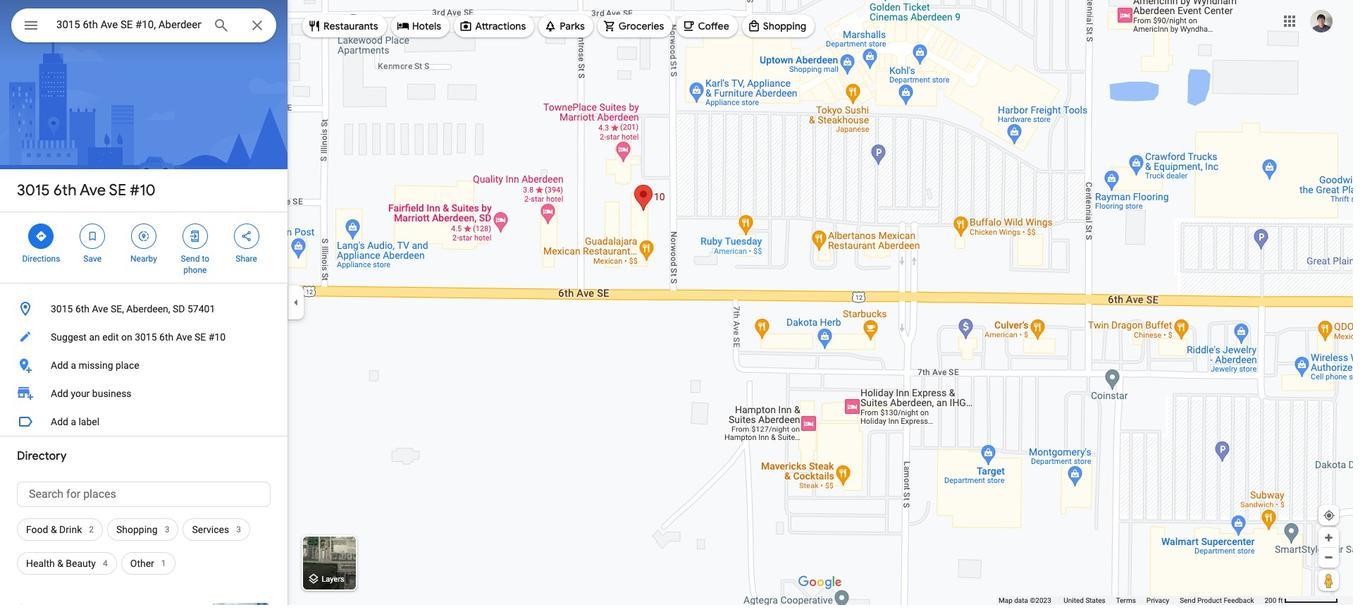 Task type: describe. For each thing, give the bounding box(es) containing it.
attractions
[[475, 20, 526, 32]]

terms button
[[1117, 596, 1137, 605]]

ave for se,
[[92, 303, 108, 314]]

shopping for shopping 3
[[116, 524, 158, 535]]

3015 6th ave se, aberdeen, sd 57401
[[51, 303, 215, 314]]

suggest an edit on 3015 6th ave se #10 button
[[0, 323, 288, 351]]

coffee button
[[677, 9, 738, 43]]

1
[[161, 558, 166, 568]]

2
[[89, 525, 94, 534]]

footer inside the google maps element
[[999, 596, 1265, 605]]


[[35, 228, 48, 244]]

hotels button
[[391, 9, 450, 43]]

aberdeen,
[[126, 303, 170, 314]]

shopping for shopping
[[763, 20, 807, 32]]


[[23, 16, 39, 35]]

send for send to phone
[[181, 254, 200, 264]]

add for add your business
[[51, 388, 68, 399]]

57401
[[188, 303, 215, 314]]

add your business
[[51, 388, 132, 399]]

google account: nolan park  
(nolan.park@adept.ai) image
[[1311, 10, 1333, 32]]

& for drink
[[51, 524, 57, 535]]

send for send product feedback
[[1180, 597, 1196, 604]]

6th inside suggest an edit on 3015 6th ave se #10 button
[[159, 331, 174, 343]]

 search field
[[11, 8, 276, 45]]

health
[[26, 558, 55, 569]]

none text field inside 3015 6th ave se #10 main content
[[17, 482, 271, 507]]

business
[[92, 388, 132, 399]]

add your business link
[[0, 379, 288, 408]]

directions
[[22, 254, 60, 264]]

2 vertical spatial ave
[[176, 331, 192, 343]]

food & drink 2
[[26, 524, 94, 535]]

google maps element
[[0, 0, 1354, 605]]

shopping button
[[742, 9, 815, 43]]

2 horizontal spatial 3015
[[135, 331, 157, 343]]

3015 6th ave se #10 main content
[[0, 0, 288, 605]]

200
[[1265, 597, 1277, 604]]

map data ©2023
[[999, 597, 1054, 604]]

200 ft
[[1265, 597, 1284, 604]]

on
[[121, 331, 132, 343]]

collapse side panel image
[[288, 295, 304, 310]]

se,
[[111, 303, 124, 314]]

edit
[[102, 331, 119, 343]]

6th for se
[[53, 181, 77, 200]]

missing
[[79, 360, 113, 371]]

united states
[[1064, 597, 1106, 604]]

suggest an edit on 3015 6th ave se #10
[[51, 331, 226, 343]]

none field inside '3015 6th ave se #10, aberdeen, sd 57401' field
[[56, 16, 202, 33]]

sd
[[173, 303, 185, 314]]

add a label button
[[0, 408, 288, 436]]

 button
[[11, 8, 51, 45]]

privacy button
[[1147, 596, 1170, 605]]

product
[[1198, 597, 1223, 604]]

#10 inside button
[[209, 331, 226, 343]]

layers
[[322, 575, 345, 584]]


[[137, 228, 150, 244]]

add a missing place button
[[0, 351, 288, 379]]

3015 6th Ave SE #10, Aberdeen, SD 57401 field
[[11, 8, 276, 42]]

0 vertical spatial #10
[[130, 181, 156, 200]]

se inside button
[[195, 331, 206, 343]]

an
[[89, 331, 100, 343]]

add a missing place
[[51, 360, 139, 371]]

4
[[103, 558, 108, 568]]

ave for se
[[80, 181, 106, 200]]

hotels
[[412, 20, 442, 32]]

3 for shopping
[[165, 525, 170, 534]]

0 vertical spatial se
[[109, 181, 126, 200]]

services
[[192, 524, 229, 535]]

add for add a label
[[51, 416, 68, 427]]

3 for services
[[236, 525, 241, 534]]



Task type: vqa. For each thing, say whether or not it's contained in the screenshot.


Task type: locate. For each thing, give the bounding box(es) containing it.
None field
[[56, 16, 202, 33]]

add left "label"
[[51, 416, 68, 427]]

terms
[[1117, 597, 1137, 604]]

share
[[236, 254, 257, 264]]

add inside 'button'
[[51, 416, 68, 427]]

ft
[[1279, 597, 1284, 604]]

1 vertical spatial ave
[[92, 303, 108, 314]]

0 vertical spatial a
[[71, 360, 76, 371]]

&
[[51, 524, 57, 535], [57, 558, 63, 569]]

other 1
[[130, 558, 166, 569]]

label
[[79, 416, 100, 427]]

#10
[[130, 181, 156, 200], [209, 331, 226, 343]]

states
[[1086, 597, 1106, 604]]

0 vertical spatial 3015
[[17, 181, 50, 200]]

3
[[165, 525, 170, 534], [236, 525, 241, 534]]


[[240, 228, 253, 244]]

save
[[83, 254, 102, 264]]

a
[[71, 360, 76, 371], [71, 416, 76, 427]]

send left product at bottom right
[[1180, 597, 1196, 604]]

1 vertical spatial 6th
[[75, 303, 90, 314]]

©2023
[[1031, 597, 1052, 604]]

0 vertical spatial shopping
[[763, 20, 807, 32]]

se up actions for 3015 6th ave se #10 region
[[109, 181, 126, 200]]

6th for se,
[[75, 303, 90, 314]]

your
[[71, 388, 90, 399]]

actions for 3015 6th ave se #10 region
[[0, 212, 288, 283]]

shopping 3
[[116, 524, 170, 535]]

1 horizontal spatial #10
[[209, 331, 226, 343]]

shopping inside 3015 6th ave se #10 main content
[[116, 524, 158, 535]]

add for add a missing place
[[51, 360, 68, 371]]

0 vertical spatial ave
[[80, 181, 106, 200]]

parks
[[560, 20, 585, 32]]

0 vertical spatial add
[[51, 360, 68, 371]]

3015 6th ave se, aberdeen, sd 57401 button
[[0, 295, 288, 323]]

3 add from the top
[[51, 416, 68, 427]]

send
[[181, 254, 200, 264], [1180, 597, 1196, 604]]

services 3
[[192, 524, 241, 535]]

restaurants
[[324, 20, 378, 32]]

to
[[202, 254, 209, 264]]

health & beauty 4
[[26, 558, 108, 569]]

se
[[109, 181, 126, 200], [195, 331, 206, 343]]

1 add from the top
[[51, 360, 68, 371]]

0 horizontal spatial 3015
[[17, 181, 50, 200]]

6th
[[53, 181, 77, 200], [75, 303, 90, 314], [159, 331, 174, 343]]

a left "label"
[[71, 416, 76, 427]]

3015 6th ave se #10
[[17, 181, 156, 200]]

privacy
[[1147, 597, 1170, 604]]

1 vertical spatial &
[[57, 558, 63, 569]]

drink
[[59, 524, 82, 535]]

6th inside 3015 6th ave se, aberdeen, sd 57401 button
[[75, 303, 90, 314]]

1 a from the top
[[71, 360, 76, 371]]

footer containing map data ©2023
[[999, 596, 1265, 605]]

0 horizontal spatial shopping
[[116, 524, 158, 535]]

data
[[1015, 597, 1029, 604]]

0 horizontal spatial #10
[[130, 181, 156, 200]]

coffee
[[698, 20, 730, 32]]

0 horizontal spatial 3
[[165, 525, 170, 534]]

send to phone
[[181, 254, 209, 275]]

a for label
[[71, 416, 76, 427]]

send up phone
[[181, 254, 200, 264]]

1 horizontal spatial &
[[57, 558, 63, 569]]

shopping inside button
[[763, 20, 807, 32]]

ave
[[80, 181, 106, 200], [92, 303, 108, 314], [176, 331, 192, 343]]

suggest
[[51, 331, 87, 343]]

1 vertical spatial shopping
[[116, 524, 158, 535]]

1 horizontal spatial se
[[195, 331, 206, 343]]

3015 right 'on'
[[135, 331, 157, 343]]

1 vertical spatial 3015
[[51, 303, 73, 314]]

3015 up suggest
[[51, 303, 73, 314]]

2 vertical spatial 6th
[[159, 331, 174, 343]]

3015 for 3015 6th ave se, aberdeen, sd 57401
[[51, 303, 73, 314]]

1 vertical spatial #10
[[209, 331, 226, 343]]

add left your
[[51, 388, 68, 399]]

1 3 from the left
[[165, 525, 170, 534]]

zoom in image
[[1324, 532, 1335, 543]]

add
[[51, 360, 68, 371], [51, 388, 68, 399], [51, 416, 68, 427]]

#10 down 57401
[[209, 331, 226, 343]]

place
[[116, 360, 139, 371]]

a inside button
[[71, 360, 76, 371]]

2 vertical spatial 3015
[[135, 331, 157, 343]]

add a label
[[51, 416, 100, 427]]

0 vertical spatial 6th
[[53, 181, 77, 200]]

shopping
[[763, 20, 807, 32], [116, 524, 158, 535]]

3015 up 
[[17, 181, 50, 200]]

a for missing
[[71, 360, 76, 371]]

a left the missing
[[71, 360, 76, 371]]

2 a from the top
[[71, 416, 76, 427]]

None text field
[[17, 482, 271, 507]]

2 add from the top
[[51, 388, 68, 399]]

beauty
[[66, 558, 96, 569]]

200 ft button
[[1265, 597, 1339, 604]]

3 inside shopping 3
[[165, 525, 170, 534]]

other
[[130, 558, 154, 569]]

map
[[999, 597, 1013, 604]]

1 horizontal spatial send
[[1180, 597, 1196, 604]]

0 vertical spatial send
[[181, 254, 200, 264]]

1 vertical spatial add
[[51, 388, 68, 399]]

2 3 from the left
[[236, 525, 241, 534]]

send inside send to phone
[[181, 254, 200, 264]]

united states button
[[1064, 596, 1106, 605]]

1 vertical spatial send
[[1180, 597, 1196, 604]]

ave up 
[[80, 181, 106, 200]]

3 inside services 3
[[236, 525, 241, 534]]

send inside button
[[1180, 597, 1196, 604]]

3 right services on the bottom
[[236, 525, 241, 534]]

united
[[1064, 597, 1084, 604]]

3015
[[17, 181, 50, 200], [51, 303, 73, 314], [135, 331, 157, 343]]

groceries
[[619, 20, 665, 32]]

ave left se,
[[92, 303, 108, 314]]

1 vertical spatial a
[[71, 416, 76, 427]]

add down suggest
[[51, 360, 68, 371]]

parks button
[[539, 9, 594, 43]]

3 up the 1
[[165, 525, 170, 534]]

0 horizontal spatial send
[[181, 254, 200, 264]]

0 vertical spatial &
[[51, 524, 57, 535]]

& for beauty
[[57, 558, 63, 569]]

groceries button
[[598, 9, 673, 43]]

3015 for 3015 6th ave se #10
[[17, 181, 50, 200]]

show your location image
[[1324, 509, 1336, 522]]

0 horizontal spatial &
[[51, 524, 57, 535]]

se down 57401
[[195, 331, 206, 343]]

& right health
[[57, 558, 63, 569]]

feedback
[[1224, 597, 1255, 604]]

food
[[26, 524, 48, 535]]

add inside button
[[51, 360, 68, 371]]

footer
[[999, 596, 1265, 605]]

restaurants button
[[303, 9, 387, 43]]

a inside 'button'
[[71, 416, 76, 427]]

1 horizontal spatial 3
[[236, 525, 241, 534]]

0 horizontal spatial se
[[109, 181, 126, 200]]

nearby
[[130, 254, 157, 264]]

send product feedback
[[1180, 597, 1255, 604]]

send product feedback button
[[1180, 596, 1255, 605]]


[[189, 228, 202, 244]]

directory
[[17, 449, 67, 463]]

& right the food
[[51, 524, 57, 535]]

attractions button
[[454, 9, 535, 43]]

zoom out image
[[1324, 552, 1335, 563]]

phone
[[183, 265, 207, 275]]

ave down sd
[[176, 331, 192, 343]]

1 vertical spatial se
[[195, 331, 206, 343]]

2 vertical spatial add
[[51, 416, 68, 427]]

#10 up  in the top of the page
[[130, 181, 156, 200]]

1 horizontal spatial shopping
[[763, 20, 807, 32]]

show street view coverage image
[[1319, 570, 1340, 591]]


[[86, 228, 99, 244]]

1 horizontal spatial 3015
[[51, 303, 73, 314]]



